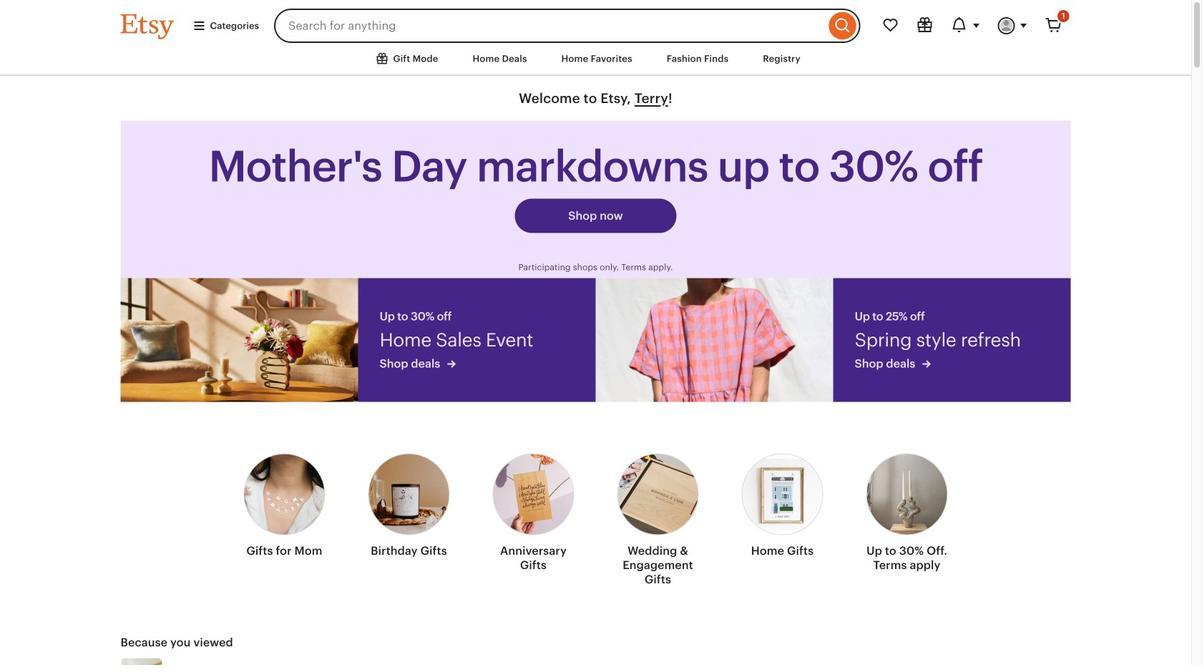 Task type: vqa. For each thing, say whether or not it's contained in the screenshot.
Search for anything text box
yes



Task type: locate. For each thing, give the bounding box(es) containing it.
Search for anything text field
[[274, 9, 826, 43]]

None search field
[[274, 9, 861, 43]]

menu bar
[[0, 0, 1192, 76], [95, 43, 1097, 76]]

banner
[[95, 0, 1097, 43]]



